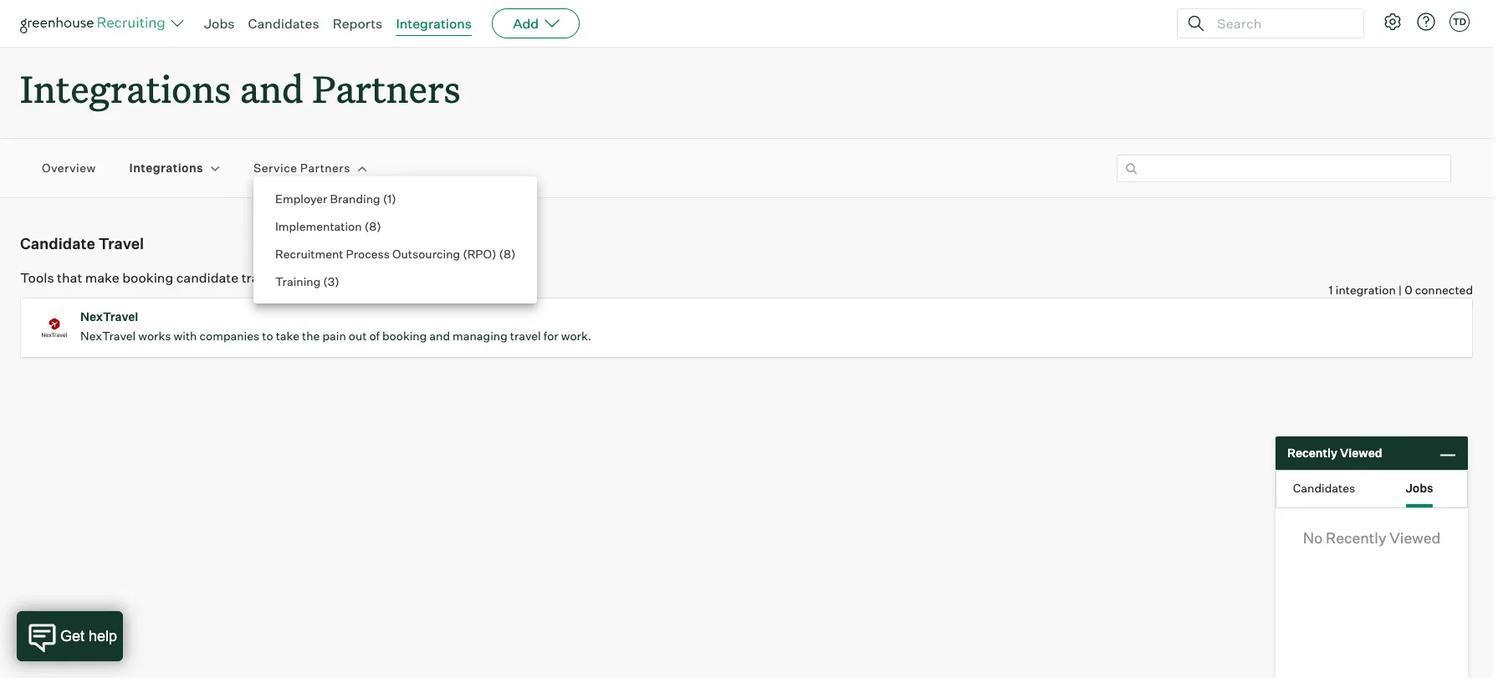 Task type: describe. For each thing, give the bounding box(es) containing it.
1 horizontal spatial viewed
[[1390, 529, 1441, 547]]

integration
[[1336, 283, 1396, 297]]

service partners
[[253, 161, 350, 175]]

recruitment process outsourcing (rpo) ( 8 )
[[275, 247, 516, 261]]

0 vertical spatial 1
[[387, 192, 392, 206]]

) right "branding"
[[392, 192, 396, 206]]

recently viewed
[[1287, 446, 1382, 460]]

2 nextravel from the top
[[80, 329, 136, 343]]

1 horizontal spatial jobs
[[1406, 481, 1433, 495]]

managing
[[453, 329, 508, 343]]

0 vertical spatial partners
[[312, 64, 460, 113]]

1 nextravel from the top
[[80, 310, 138, 324]]

candidate
[[176, 269, 239, 286]]

of
[[369, 329, 380, 343]]

take
[[276, 329, 299, 343]]

0 horizontal spatial booking
[[122, 269, 173, 286]]

candidate travel
[[20, 234, 144, 253]]

1 vertical spatial 8
[[504, 247, 511, 261]]

3
[[328, 274, 335, 289]]

pain
[[322, 329, 346, 343]]

overview
[[42, 161, 96, 175]]

add button
[[492, 8, 580, 38]]

overview link
[[42, 160, 96, 176]]

td button
[[1450, 12, 1470, 32]]

configure image
[[1383, 12, 1403, 32]]

recruitment
[[275, 247, 343, 261]]

add
[[513, 15, 539, 32]]

no
[[1303, 529, 1323, 547]]

make
[[85, 269, 119, 286]]

travel
[[98, 234, 144, 253]]

) right (rpo)
[[511, 247, 516, 261]]

branding
[[330, 192, 380, 206]]

works
[[138, 329, 171, 343]]

1 vertical spatial 1
[[1329, 283, 1333, 297]]

implementation
[[275, 219, 362, 233]]

implementation ( 8 )
[[275, 219, 381, 233]]

tools that make booking candidate travel easier.
[[20, 269, 321, 286]]

0 horizontal spatial 8
[[369, 219, 377, 233]]

process
[[346, 247, 390, 261]]

employer
[[275, 192, 327, 206]]

Search text field
[[1213, 11, 1348, 36]]

integrations and partners
[[20, 64, 460, 113]]

(rpo)
[[463, 247, 496, 261]]

and inside nextravel nextravel works with companies to take the pain out of booking and managing travel for work.
[[429, 329, 450, 343]]



Task type: locate. For each thing, give the bounding box(es) containing it.
for
[[544, 329, 558, 343]]

nextravel down make
[[80, 310, 138, 324]]

the
[[302, 329, 320, 343]]

)
[[392, 192, 396, 206], [377, 219, 381, 233], [511, 247, 516, 261], [335, 274, 339, 289]]

nextravel
[[80, 310, 138, 324], [80, 329, 136, 343]]

0 vertical spatial travel
[[241, 269, 277, 286]]

0 vertical spatial integrations link
[[396, 15, 472, 32]]

1 horizontal spatial booking
[[382, 329, 427, 343]]

employer branding ( 1 )
[[275, 192, 396, 206]]

travel left the for
[[510, 329, 541, 343]]

connected
[[1415, 283, 1473, 297]]

recently
[[1287, 446, 1337, 460], [1326, 529, 1386, 547]]

candidate
[[20, 234, 95, 253]]

1 horizontal spatial 8
[[504, 247, 511, 261]]

1 horizontal spatial integrations link
[[396, 15, 472, 32]]

booking
[[122, 269, 173, 286], [382, 329, 427, 343]]

1 vertical spatial integrations link
[[129, 160, 203, 176]]

1 vertical spatial viewed
[[1390, 529, 1441, 547]]

0 vertical spatial recently
[[1287, 446, 1337, 460]]

2 vertical spatial integrations
[[129, 161, 203, 175]]

nextravel nextravel works with companies to take the pain out of booking and managing travel for work.
[[80, 310, 591, 343]]

travel left easier.
[[241, 269, 277, 286]]

( up process
[[364, 219, 369, 233]]

tools
[[20, 269, 54, 286]]

out
[[349, 329, 367, 343]]

and down candidates link
[[240, 64, 304, 113]]

1 vertical spatial integrations
[[20, 64, 231, 113]]

0 horizontal spatial jobs
[[204, 15, 235, 32]]

( right "branding"
[[383, 192, 387, 206]]

that
[[57, 269, 82, 286]]

1 integration | 0 connected
[[1329, 283, 1473, 297]]

8
[[369, 219, 377, 233], [504, 247, 511, 261]]

0 vertical spatial jobs
[[204, 15, 235, 32]]

integrations
[[396, 15, 472, 32], [20, 64, 231, 113], [129, 161, 203, 175]]

greenhouse recruiting image
[[20, 13, 171, 33]]

booking right the of
[[382, 329, 427, 343]]

menu containing employer branding
[[253, 176, 537, 304]]

0 horizontal spatial 1
[[387, 192, 392, 206]]

booking inside nextravel nextravel works with companies to take the pain out of booking and managing travel for work.
[[382, 329, 427, 343]]

) right easier.
[[335, 274, 339, 289]]

0 horizontal spatial travel
[[241, 269, 277, 286]]

td
[[1453, 16, 1466, 28]]

nextravel left works
[[80, 329, 136, 343]]

and
[[240, 64, 304, 113], [429, 329, 450, 343]]

work.
[[561, 329, 591, 343]]

travel inside nextravel nextravel works with companies to take the pain out of booking and managing travel for work.
[[510, 329, 541, 343]]

partners up the employer branding ( 1 )
[[300, 161, 350, 175]]

0 vertical spatial and
[[240, 64, 304, 113]]

candidates link
[[248, 15, 319, 32]]

8 right (rpo)
[[504, 247, 511, 261]]

booking down travel at top left
[[122, 269, 173, 286]]

1 vertical spatial travel
[[510, 329, 541, 343]]

and left managing
[[429, 329, 450, 343]]

integrations link
[[396, 15, 472, 32], [129, 160, 203, 176]]

1 vertical spatial nextravel
[[80, 329, 136, 343]]

1 vertical spatial partners
[[300, 161, 350, 175]]

jobs link
[[204, 15, 235, 32]]

0 horizontal spatial viewed
[[1340, 446, 1382, 460]]

( right easier.
[[323, 274, 328, 289]]

easier.
[[280, 269, 321, 286]]

None text field
[[1117, 154, 1451, 182]]

viewed
[[1340, 446, 1382, 460], [1390, 529, 1441, 547]]

1 vertical spatial and
[[429, 329, 450, 343]]

service
[[253, 161, 297, 175]]

1
[[387, 192, 392, 206], [1329, 283, 1333, 297]]

training ( 3 )
[[275, 274, 339, 289]]

0 vertical spatial viewed
[[1340, 446, 1382, 460]]

service partners link
[[253, 160, 350, 176]]

0 vertical spatial integrations
[[396, 15, 472, 32]]

jobs left candidates link
[[204, 15, 235, 32]]

1 horizontal spatial and
[[429, 329, 450, 343]]

candidates
[[248, 15, 319, 32]]

with
[[174, 329, 197, 343]]

to
[[262, 329, 273, 343]]

|
[[1398, 283, 1402, 297]]

jobs up no recently viewed
[[1406, 481, 1433, 495]]

1 vertical spatial booking
[[382, 329, 427, 343]]

partners
[[312, 64, 460, 113], [300, 161, 350, 175]]

1 vertical spatial jobs
[[1406, 481, 1433, 495]]

0 vertical spatial 8
[[369, 219, 377, 233]]

1 right "branding"
[[387, 192, 392, 206]]

0 vertical spatial booking
[[122, 269, 173, 286]]

td button
[[1446, 8, 1473, 35]]

reports link
[[333, 15, 383, 32]]

companies
[[199, 329, 260, 343]]

1 horizontal spatial 1
[[1329, 283, 1333, 297]]

training
[[275, 274, 321, 289]]

) up process
[[377, 219, 381, 233]]

no recently viewed
[[1303, 529, 1441, 547]]

partners down reports
[[312, 64, 460, 113]]

0 horizontal spatial and
[[240, 64, 304, 113]]

0
[[1404, 283, 1412, 297]]

8 up process
[[369, 219, 377, 233]]

travel
[[241, 269, 277, 286], [510, 329, 541, 343]]

outsourcing
[[392, 247, 460, 261]]

reports
[[333, 15, 383, 32]]

(
[[383, 192, 387, 206], [364, 219, 369, 233], [499, 247, 504, 261], [323, 274, 328, 289]]

jobs
[[204, 15, 235, 32], [1406, 481, 1433, 495]]

1 left integration
[[1329, 283, 1333, 297]]

( right (rpo)
[[499, 247, 504, 261]]

menu
[[253, 176, 537, 304]]

1 vertical spatial recently
[[1326, 529, 1386, 547]]

0 horizontal spatial integrations link
[[129, 160, 203, 176]]

1 horizontal spatial travel
[[510, 329, 541, 343]]

0 vertical spatial nextravel
[[80, 310, 138, 324]]



Task type: vqa. For each thing, say whether or not it's contained in the screenshot.
the right INTEGRATIONS link
yes



